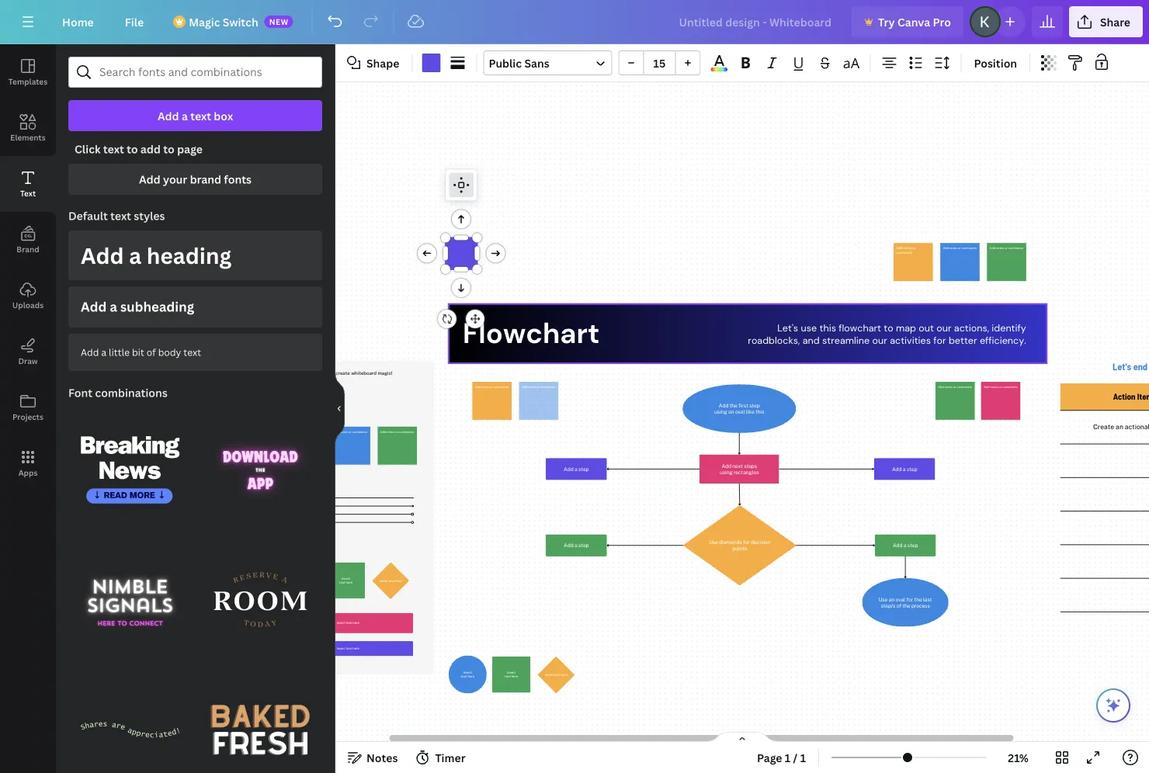 Task type: vqa. For each thing, say whether or not it's contained in the screenshot.
body
yes



Task type: describe. For each thing, give the bounding box(es) containing it.
flowchart
[[839, 322, 882, 335]]

#614aeb image
[[422, 54, 441, 72]]

1 1 from the left
[[785, 751, 791, 766]]

switch
[[223, 14, 258, 29]]

streamline
[[823, 334, 870, 347]]

canva
[[898, 14, 931, 29]]

efficiency.
[[980, 334, 1027, 347]]

add a subheading button
[[68, 287, 322, 328]]

box
[[214, 108, 233, 123]]

this
[[820, 322, 837, 335]]

shape
[[367, 56, 400, 70]]

a for little
[[101, 346, 107, 359]]

body
[[158, 346, 181, 359]]

let's end 
[[1113, 361, 1150, 372]]

file
[[125, 14, 144, 29]]

draw button
[[0, 324, 56, 380]]

text right click
[[103, 142, 124, 157]]

let's for use
[[778, 322, 799, 335]]

uploads button
[[0, 268, 56, 324]]

map
[[896, 322, 917, 335]]

to for let's use this flowchart to map out our actions, identify roadblocks, and streamline our activities for better efficiency.
[[884, 322, 894, 335]]

projects
[[12, 412, 44, 422]]

new
[[269, 16, 289, 27]]

pro
[[933, 14, 952, 29]]

better
[[949, 334, 978, 347]]

out
[[919, 322, 934, 335]]

2 1 from the left
[[801, 751, 806, 766]]

21% button
[[994, 746, 1044, 771]]

a for text
[[182, 108, 188, 123]]

side panel tab list
[[0, 44, 56, 492]]

try canva pro button
[[852, 6, 964, 37]]

default
[[68, 209, 108, 223]]

brand
[[17, 244, 39, 254]]

use
[[801, 322, 817, 335]]

text left styles at the top
[[110, 209, 131, 223]]

subheading
[[120, 298, 194, 316]]

page 1 / 1
[[757, 751, 806, 766]]

create an actionab
[[1094, 424, 1150, 431]]

add for add a heading
[[81, 241, 124, 270]]

add a subheading
[[81, 298, 194, 316]]

text right body
[[184, 346, 201, 359]]

hide image
[[335, 372, 345, 446]]

to for click text to add to page
[[163, 142, 175, 157]]

font
[[68, 386, 93, 400]]

an
[[1116, 424, 1124, 431]]

share button
[[1070, 6, 1144, 37]]

of
[[147, 346, 156, 359]]

add for add your brand fonts
[[139, 172, 161, 187]]

default text styles
[[68, 209, 165, 223]]

elements button
[[0, 100, 56, 156]]

canva assistant image
[[1105, 697, 1123, 715]]

end
[[1134, 361, 1148, 372]]

1 horizontal spatial our
[[937, 322, 952, 335]]

home
[[62, 14, 94, 29]]

add
[[141, 142, 161, 157]]

main menu bar
[[0, 0, 1150, 44]]

Search fonts and combinations search field
[[99, 57, 291, 87]]

click
[[75, 142, 101, 157]]

elements
[[10, 132, 46, 143]]

public sans
[[489, 56, 550, 70]]

add a little bit of body text button
[[68, 334, 322, 371]]

a for subheading
[[110, 298, 117, 316]]

apps button
[[0, 436, 56, 492]]

add for add a text box
[[158, 108, 179, 123]]

add a heading
[[81, 241, 232, 270]]

magic
[[189, 14, 220, 29]]

try canva pro
[[879, 14, 952, 29]]

share
[[1101, 14, 1131, 29]]

font combinations
[[68, 386, 168, 400]]

let's for end
[[1113, 361, 1132, 372]]

21%
[[1009, 751, 1029, 766]]

projects button
[[0, 380, 56, 436]]

heading
[[147, 241, 232, 270]]

combinations
[[95, 386, 168, 400]]

public sans button
[[484, 50, 613, 75]]

text button
[[0, 156, 56, 212]]

roadblocks,
[[748, 334, 800, 347]]

0 horizontal spatial our
[[873, 334, 888, 347]]

actions,
[[955, 322, 990, 335]]

shape button
[[342, 50, 406, 75]]



Task type: locate. For each thing, give the bounding box(es) containing it.
add down default
[[81, 241, 124, 270]]

1 left /
[[785, 751, 791, 766]]

for
[[934, 334, 947, 347]]

position
[[975, 56, 1018, 70]]

try
[[879, 14, 895, 29]]

position button
[[968, 50, 1024, 75]]

page
[[757, 751, 783, 766]]

notes button
[[342, 746, 404, 771]]

and
[[803, 334, 820, 347]]

let's left use
[[778, 322, 799, 335]]

show pages image
[[705, 732, 780, 744]]

to left add
[[127, 142, 138, 157]]

add a text box
[[158, 108, 233, 123]]

our right out
[[937, 322, 952, 335]]

add for add a subheading
[[81, 298, 107, 316]]

your
[[163, 172, 187, 187]]

add a text box button
[[68, 100, 322, 131]]

#614aeb image
[[422, 54, 441, 72]]

a left 'little'
[[101, 346, 107, 359]]

let's
[[778, 322, 799, 335], [1113, 361, 1132, 372]]

our
[[937, 322, 952, 335], [873, 334, 888, 347]]

add your brand fonts button
[[68, 164, 322, 195]]

add left your
[[139, 172, 161, 187]]

timer
[[435, 751, 466, 766]]

fonts
[[224, 172, 252, 187]]

to inside let's use this flowchart to map out our actions, identify roadblocks, and streamline our activities for better efficiency.
[[884, 322, 894, 335]]

0 vertical spatial let's
[[778, 322, 799, 335]]

apps
[[18, 468, 38, 478]]

1 horizontal spatial 1
[[801, 751, 806, 766]]

– – number field
[[649, 56, 671, 70]]

timer button
[[411, 746, 472, 771]]

templates button
[[0, 44, 56, 100]]

activities
[[890, 334, 931, 347]]

item
[[1138, 392, 1150, 402]]

styles
[[134, 209, 165, 223]]

group
[[619, 50, 701, 75]]

click text to add to page
[[75, 142, 203, 157]]

our left 'map'
[[873, 334, 888, 347]]

add up add
[[158, 108, 179, 123]]

sans
[[525, 56, 550, 70]]

0 horizontal spatial to
[[127, 142, 138, 157]]

1 horizontal spatial let's
[[1113, 361, 1132, 372]]

action
[[1114, 392, 1136, 402]]

a up page
[[182, 108, 188, 123]]

templates
[[8, 76, 47, 87]]

a left subheading
[[110, 298, 117, 316]]

draw
[[18, 356, 38, 366]]

magic switch
[[189, 14, 258, 29]]

a for heading
[[129, 241, 141, 270]]

let's use this flowchart to map out our actions, identify roadblocks, and streamline our activities for better efficiency.
[[748, 322, 1027, 347]]

text
[[20, 188, 36, 198]]

home link
[[50, 6, 106, 37]]

actionab
[[1126, 424, 1150, 431]]

create
[[1094, 424, 1115, 431]]

1 vertical spatial let's
[[1113, 361, 1132, 372]]

notes
[[367, 751, 398, 766]]

little
[[109, 346, 130, 359]]

None text field
[[447, 252, 477, 256]]

text left the box at the top of page
[[190, 108, 211, 123]]

brand
[[190, 172, 221, 187]]

add a little bit of body text
[[81, 346, 201, 359]]

add left subheading
[[81, 298, 107, 316]]

add your brand fonts
[[139, 172, 252, 187]]

page
[[177, 142, 203, 157]]

to right add
[[163, 142, 175, 157]]

add a heading button
[[68, 231, 322, 280]]

text
[[190, 108, 211, 123], [103, 142, 124, 157], [110, 209, 131, 223], [184, 346, 201, 359]]

1 horizontal spatial to
[[163, 142, 175, 157]]

identify
[[992, 322, 1027, 335]]

to
[[127, 142, 138, 157], [163, 142, 175, 157], [884, 322, 894, 335]]

bit
[[132, 346, 144, 359]]

a
[[182, 108, 188, 123], [129, 241, 141, 270], [110, 298, 117, 316], [101, 346, 107, 359]]

to left 'map'
[[884, 322, 894, 335]]

1
[[785, 751, 791, 766], [801, 751, 806, 766]]

color range image
[[711, 68, 728, 71]]

add for add a little bit of body text
[[81, 346, 99, 359]]

2 horizontal spatial to
[[884, 322, 894, 335]]

let's inside let's use this flowchart to map out our actions, identify roadblocks, and streamline our activities for better efficiency.
[[778, 322, 799, 335]]

1 right /
[[801, 751, 806, 766]]

action item
[[1114, 392, 1150, 402]]

Design title text field
[[667, 6, 846, 37]]

a down styles at the top
[[129, 241, 141, 270]]

0 horizontal spatial 1
[[785, 751, 791, 766]]

0 horizontal spatial let's
[[778, 322, 799, 335]]

uploads
[[12, 300, 44, 310]]

add left 'little'
[[81, 346, 99, 359]]

let's left end
[[1113, 361, 1132, 372]]

brand button
[[0, 212, 56, 268]]

/
[[794, 751, 798, 766]]

file button
[[112, 6, 156, 37]]



